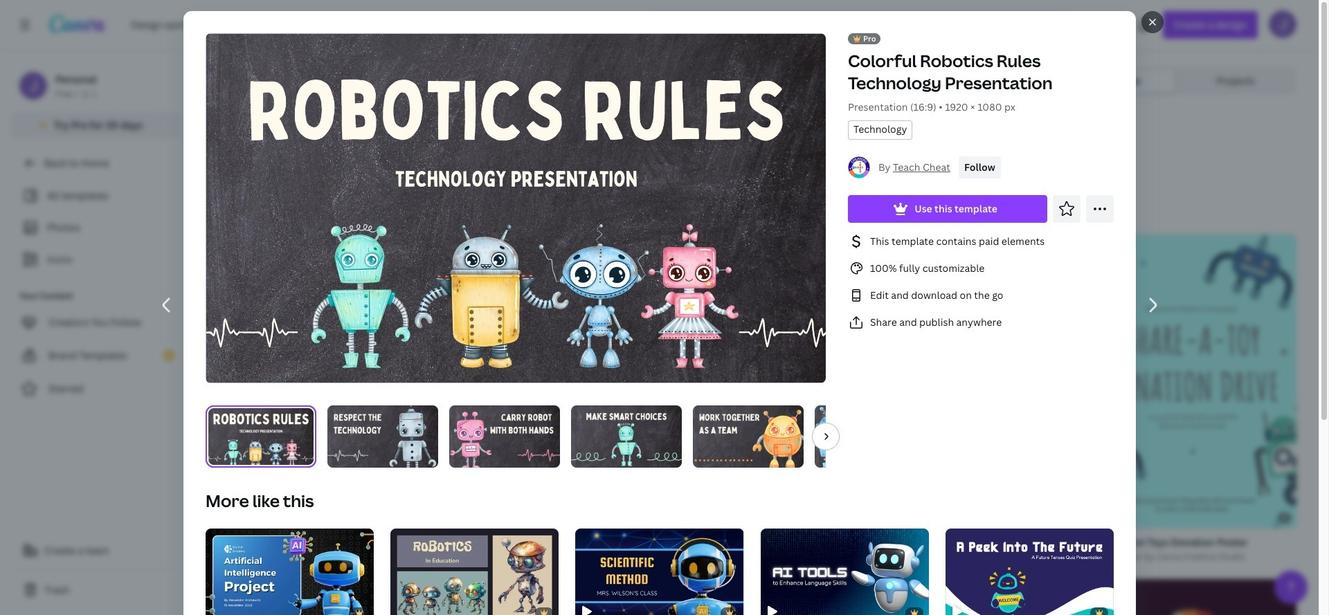 Task type: locate. For each thing, give the bounding box(es) containing it.
gray cute children's book cover image
[[640, 402, 848, 616]]

list
[[848, 233, 1114, 331]]

blue futuristic illustrative artificial intelligence project presentation image
[[416, 402, 624, 518]]

top level navigation element
[[122, 11, 556, 39]]

blue and black futuristic illustrative artificial intelligence project presentation image
[[205, 529, 374, 616]]

None search field
[[654, 11, 1070, 39]]

purple blue colorful robot hand electronic music album cover image
[[191, 235, 399, 443]]

colorful modern 3d robot technology logo image
[[1089, 579, 1297, 616]]

colorful robotics rules technology presentation image
[[206, 34, 827, 383], [416, 235, 624, 351], [205, 406, 316, 468], [327, 406, 438, 468], [449, 406, 560, 468], [571, 406, 682, 468], [693, 406, 804, 468], [815, 406, 926, 468]]

colorful stempunk robotics in education technology presentation image
[[390, 529, 559, 616]]



Task type: describe. For each thing, give the bounding box(es) containing it.
colorful robotics rules technology posters image
[[416, 569, 624, 616]]

blue futuristic technology presentation image
[[640, 235, 848, 351]]

robot toys donation poster image
[[1089, 235, 1297, 529]]

black and blue dystopian sci-fi novel book cover image
[[191, 493, 399, 616]]

black and blue futuristic robots page border image
[[865, 402, 1073, 616]]



Task type: vqa. For each thing, say whether or not it's contained in the screenshot.
Popular Topics
no



